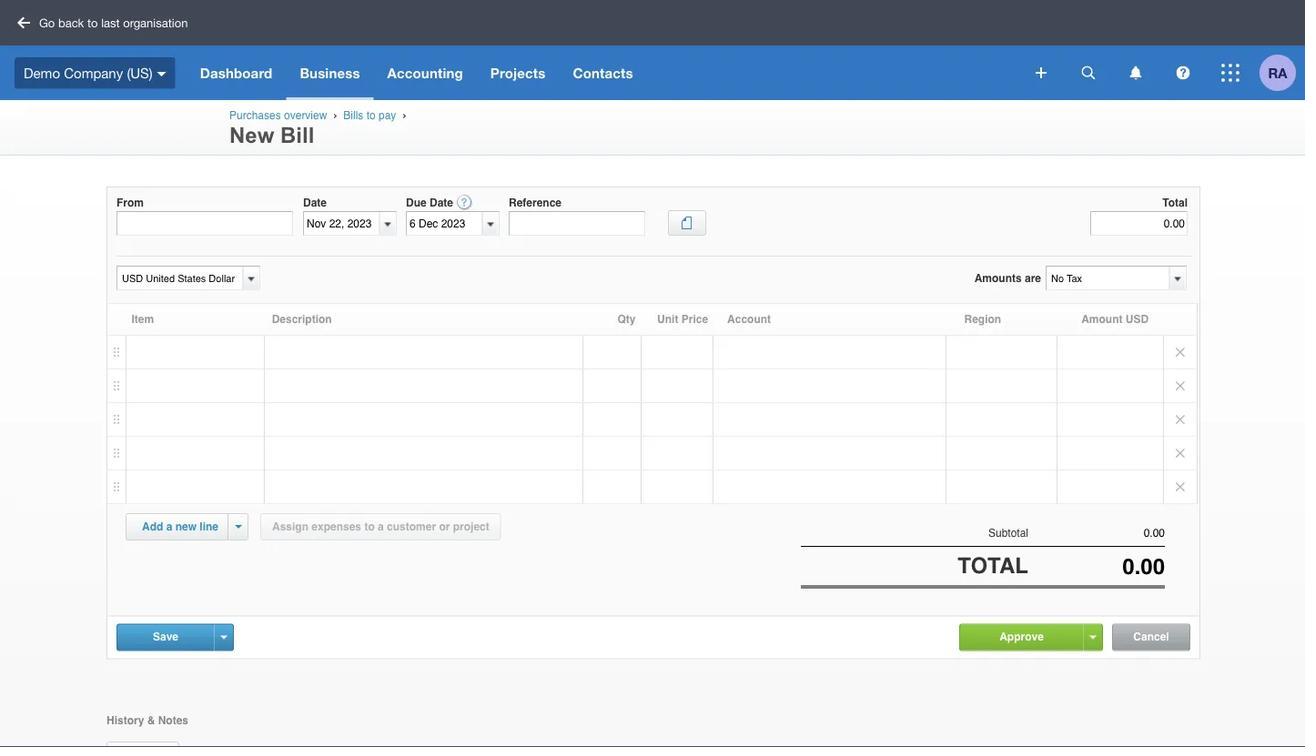 Task type: vqa. For each thing, say whether or not it's contained in the screenshot.
Manage Menu Toggle image
no



Task type: describe. For each thing, give the bounding box(es) containing it.
(us)
[[127, 65, 153, 81]]

history & notes
[[107, 714, 188, 727]]

amount usd
[[1082, 313, 1149, 326]]

business
[[300, 65, 360, 81]]

Due Date text field
[[407, 212, 482, 235]]

1 delete line item image from the top
[[1164, 370, 1197, 402]]

bills to pay link
[[344, 109, 396, 122]]

qty
[[618, 313, 636, 326]]

amounts are
[[975, 272, 1041, 284]]

overview
[[284, 109, 327, 122]]

svg image inside go back to last organisation link
[[17, 17, 30, 29]]

save
[[153, 631, 178, 644]]

customer
[[387, 520, 436, 533]]

cancel button
[[1113, 625, 1190, 651]]

demo company (us) button
[[0, 46, 186, 100]]

expenses
[[312, 520, 361, 533]]

company
[[64, 65, 123, 81]]

amounts
[[975, 272, 1022, 284]]

bill
[[280, 123, 314, 147]]

more approve options... image
[[1090, 636, 1096, 640]]

1 horizontal spatial svg image
[[1177, 66, 1190, 80]]

go back to last organisation link
[[11, 8, 199, 37]]

due date
[[406, 196, 453, 209]]

business button
[[286, 46, 374, 100]]

line
[[200, 521, 218, 533]]

are
[[1025, 272, 1041, 284]]

organisation
[[123, 15, 188, 30]]

approve link
[[960, 625, 1083, 650]]

to for a
[[364, 520, 375, 533]]

contacts
[[573, 65, 633, 81]]

more save options... image
[[221, 636, 227, 640]]

assign expenses to a customer or project
[[272, 520, 490, 533]]

save link
[[117, 625, 214, 650]]

ra
[[1269, 65, 1288, 81]]

to for last
[[87, 15, 98, 30]]

demo company (us)
[[24, 65, 153, 81]]

ra button
[[1260, 46, 1305, 100]]

unit
[[657, 313, 679, 326]]

0 horizontal spatial a
[[166, 521, 172, 533]]

from
[[117, 196, 144, 209]]

banner containing dashboard
[[0, 0, 1305, 100]]

purchases overview › bills to pay › new bill
[[229, 109, 410, 147]]

bills
[[344, 109, 364, 122]]

projects
[[490, 65, 546, 81]]

go
[[39, 15, 55, 30]]



Task type: locate. For each thing, give the bounding box(es) containing it.
navigation
[[186, 46, 1023, 100]]

purchases overview link
[[229, 109, 327, 122]]

item
[[131, 313, 154, 326]]

1 vertical spatial delete line item image
[[1164, 437, 1197, 470]]

or
[[439, 520, 450, 533]]

account
[[727, 313, 771, 326]]

svg image
[[1177, 66, 1190, 80], [157, 72, 166, 76]]

2 delete line item image from the top
[[1164, 437, 1197, 470]]

3 delete line item image from the top
[[1164, 471, 1197, 503]]

None text field
[[117, 267, 240, 289], [1047, 267, 1169, 289], [1029, 527, 1165, 540], [1029, 555, 1165, 580], [117, 267, 240, 289], [1047, 267, 1169, 289], [1029, 527, 1165, 540], [1029, 555, 1165, 580]]

navigation inside banner
[[186, 46, 1023, 100]]

purchases
[[229, 109, 281, 122]]

None text field
[[117, 211, 293, 236]]

price
[[682, 313, 708, 326]]

1 horizontal spatial date
[[430, 196, 453, 209]]

amount
[[1082, 313, 1123, 326]]

› right pay
[[403, 109, 406, 122]]

demo
[[24, 65, 60, 81]]

a
[[378, 520, 384, 533], [166, 521, 172, 533]]

add
[[142, 521, 163, 533]]

svg image inside demo company (us) popup button
[[157, 72, 166, 76]]

navigation containing dashboard
[[186, 46, 1023, 100]]

to inside banner
[[87, 15, 98, 30]]

Reference text field
[[509, 211, 645, 236]]

accounting
[[387, 65, 463, 81]]

1 vertical spatial delete line item image
[[1164, 403, 1197, 436]]

more add line options... image
[[235, 525, 242, 529]]

1 horizontal spatial ›
[[403, 109, 406, 122]]

a right add
[[166, 521, 172, 533]]

history
[[107, 714, 144, 727]]

last
[[101, 15, 120, 30]]

contacts button
[[559, 46, 647, 100]]

project
[[453, 520, 490, 533]]

› left bills
[[333, 109, 337, 122]]

total
[[1163, 196, 1188, 209]]

to right expenses
[[364, 520, 375, 533]]

to
[[87, 15, 98, 30], [367, 109, 376, 122], [364, 520, 375, 533]]

pay
[[379, 109, 396, 122]]

new
[[229, 123, 274, 147]]

&
[[147, 714, 155, 727]]

date up date text field
[[303, 196, 327, 209]]

go back to last organisation
[[39, 15, 188, 30]]

to left last
[[87, 15, 98, 30]]

to left pay
[[367, 109, 376, 122]]

0 horizontal spatial svg image
[[157, 72, 166, 76]]

1 vertical spatial to
[[367, 109, 376, 122]]

notes
[[158, 714, 188, 727]]

1 delete line item image from the top
[[1164, 336, 1197, 369]]

unit price
[[657, 313, 708, 326]]

new
[[175, 521, 197, 533]]

2 › from the left
[[403, 109, 406, 122]]

dashboard link
[[186, 46, 286, 100]]

assign expenses to a customer or project link
[[260, 513, 501, 541]]

2 vertical spatial delete line item image
[[1164, 471, 1197, 503]]

2 date from the left
[[430, 196, 453, 209]]

add a new line
[[142, 521, 218, 533]]

2 vertical spatial to
[[364, 520, 375, 533]]

assign
[[272, 520, 309, 533]]

banner
[[0, 0, 1305, 100]]

2 delete line item image from the top
[[1164, 403, 1197, 436]]

reference
[[509, 196, 562, 209]]

0 horizontal spatial date
[[303, 196, 327, 209]]

back
[[58, 15, 84, 30]]

1 date from the left
[[303, 196, 327, 209]]

date
[[303, 196, 327, 209], [430, 196, 453, 209]]

dashboard
[[200, 65, 273, 81]]

0 horizontal spatial ›
[[333, 109, 337, 122]]

0 vertical spatial delete line item image
[[1164, 370, 1197, 402]]

subtotal
[[989, 527, 1029, 539]]

Date text field
[[304, 212, 380, 235]]

0 vertical spatial delete line item image
[[1164, 336, 1197, 369]]

usd
[[1126, 313, 1149, 326]]

svg image
[[17, 17, 30, 29], [1222, 64, 1240, 82], [1082, 66, 1096, 80], [1130, 66, 1142, 80], [1036, 67, 1047, 78]]

to inside purchases overview › bills to pay › new bill
[[367, 109, 376, 122]]

a left customer
[[378, 520, 384, 533]]

delete line item image
[[1164, 336, 1197, 369], [1164, 437, 1197, 470]]

approve
[[1000, 631, 1044, 644]]

delete line item image
[[1164, 370, 1197, 402], [1164, 403, 1197, 436], [1164, 471, 1197, 503]]

1 horizontal spatial a
[[378, 520, 384, 533]]

description
[[272, 313, 332, 326]]

0 vertical spatial to
[[87, 15, 98, 30]]

cancel
[[1134, 631, 1169, 644]]

date up due date text field
[[430, 196, 453, 209]]

region
[[965, 313, 1002, 326]]

accounting button
[[374, 46, 477, 100]]

›
[[333, 109, 337, 122], [403, 109, 406, 122]]

add a new line link
[[131, 514, 229, 540]]

Total text field
[[1091, 211, 1188, 236]]

due
[[406, 196, 427, 209]]

total
[[958, 554, 1029, 579]]

projects button
[[477, 46, 559, 100]]

1 › from the left
[[333, 109, 337, 122]]



